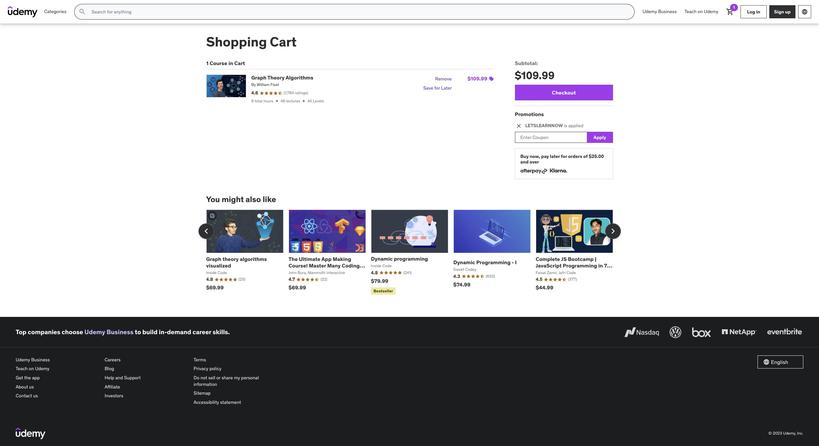 Task type: vqa. For each thing, say whether or not it's contained in the screenshot.
xxsmall icon
yes



Task type: describe. For each thing, give the bounding box(es) containing it.
sign up link
[[770, 5, 796, 18]]

the ultimate app making course! master many coding skills! link
[[289, 256, 365, 275]]

affiliate link
[[105, 383, 188, 392]]

1 link
[[722, 4, 738, 20]]

choose
[[62, 328, 83, 336]]

investors link
[[105, 392, 188, 401]]

accessibility
[[194, 399, 219, 405]]

afterpay image
[[521, 169, 547, 174]]

coupon icon image
[[489, 76, 494, 81]]

you might also like
[[206, 194, 276, 204]]

over
[[530, 159, 539, 165]]

xxsmall image
[[275, 99, 279, 103]]

1 horizontal spatial cart
[[270, 34, 297, 50]]

get the app link
[[16, 374, 99, 383]]

career
[[193, 328, 211, 336]]

buy now, pay later for orders of $25.00 and over
[[521, 154, 604, 165]]

help
[[105, 375, 114, 381]]

now,
[[530, 154, 540, 159]]

shopping cart
[[206, 34, 297, 50]]

0 vertical spatial udemy image
[[8, 6, 38, 17]]

visualized
[[206, 262, 231, 269]]

-
[[512, 259, 514, 266]]

Search for anything text field
[[90, 6, 627, 17]]

0 vertical spatial us
[[29, 384, 34, 390]]

46
[[281, 98, 285, 103]]

terms
[[194, 357, 206, 363]]

1 course in cart
[[206, 60, 245, 66]]

affiliate
[[105, 384, 120, 390]]

Enter Coupon text field
[[515, 132, 587, 143]]

volkswagen image
[[668, 325, 683, 339]]

1 for 1
[[733, 5, 735, 10]]

1 vertical spatial in
[[228, 60, 233, 66]]

categories button
[[40, 4, 70, 20]]

1 vertical spatial teach on udemy link
[[16, 364, 99, 374]]

privacy policy link
[[194, 364, 277, 374]]

business for udemy business
[[658, 9, 677, 14]]

1 vertical spatial udemy business link
[[84, 328, 133, 336]]

js
[[561, 256, 567, 262]]

udemy business
[[643, 9, 677, 14]]

for inside buy now, pay later for orders of $25.00 and over
[[561, 154, 567, 159]]

log in link
[[741, 5, 767, 18]]

theory
[[223, 256, 239, 262]]

the
[[289, 256, 298, 262]]

46 lectures
[[281, 98, 300, 103]]

shopping
[[206, 34, 267, 50]]

applied
[[568, 123, 584, 129]]

0 vertical spatial teach on udemy link
[[681, 4, 722, 20]]

shopping cart with 1 item image
[[726, 8, 734, 16]]

do not sell or share my personal information button
[[194, 374, 277, 389]]

1,784 ratings element
[[284, 90, 308, 96]]

i
[[515, 259, 517, 266]]

policy
[[210, 366, 221, 372]]

statement
[[220, 399, 241, 405]]

programming inside the complete js bootcamp | javascript programming in 7 days
[[563, 262, 597, 269]]

previous image
[[201, 226, 211, 236]]

up
[[785, 9, 791, 15]]

english
[[771, 359, 788, 365]]

save for later button
[[423, 84, 452, 93]]

ratings)
[[295, 90, 308, 95]]

1 horizontal spatial dynamic
[[453, 259, 475, 266]]

next image
[[608, 226, 618, 236]]

udemy,
[[783, 431, 796, 436]]

contact
[[16, 393, 32, 399]]

skills.
[[213, 328, 230, 336]]

help and support link
[[105, 374, 188, 383]]

remove
[[435, 76, 452, 82]]

graph theory algorithms visualized
[[206, 256, 267, 269]]

fiset
[[270, 82, 279, 87]]

$25.00
[[589, 154, 604, 159]]

teach on udemy
[[685, 9, 719, 14]]

graph theory algorithms by william fiset
[[251, 74, 313, 87]]

about us link
[[16, 383, 99, 392]]

careers
[[105, 357, 121, 363]]

1 for 1 course in cart
[[206, 60, 209, 66]]

ultimate
[[299, 256, 320, 262]]

0 horizontal spatial $109.99
[[468, 75, 487, 82]]

subtotal:
[[515, 60, 538, 66]]

complete js bootcamp | javascript programming in 7 days
[[536, 256, 607, 275]]

graph theory algorithms visualized link
[[206, 256, 267, 269]]

levels
[[313, 98, 324, 103]]

pay
[[541, 154, 549, 159]]

apply
[[594, 134, 606, 140]]

course
[[210, 60, 227, 66]]

small image
[[516, 123, 522, 129]]

small image
[[763, 359, 770, 365]]

sitemap
[[194, 390, 211, 396]]

dynamic programming link
[[371, 255, 428, 262]]

hours
[[264, 98, 273, 103]]

blog link
[[105, 364, 188, 374]]

blog
[[105, 366, 114, 372]]

to
[[135, 328, 141, 336]]

apply button
[[587, 132, 613, 143]]

log
[[747, 9, 755, 15]]

and inside careers blog help and support affiliate investors
[[115, 375, 123, 381]]

contact us link
[[16, 392, 99, 401]]

privacy
[[194, 366, 208, 372]]

1 horizontal spatial business
[[107, 328, 133, 336]]

xxsmall image
[[302, 99, 306, 103]]

my
[[234, 375, 240, 381]]

master
[[309, 262, 326, 269]]

inc.
[[797, 431, 804, 436]]

netapp image
[[720, 325, 758, 339]]

0 vertical spatial teach
[[685, 9, 697, 14]]

buy
[[521, 154, 529, 159]]



Task type: locate. For each thing, give the bounding box(es) containing it.
total
[[255, 98, 263, 103]]

in right log on the top of page
[[756, 9, 760, 15]]

accessibility statement link
[[194, 398, 277, 407]]

graph for visualized
[[206, 256, 221, 262]]

skills!
[[289, 268, 304, 275]]

2 horizontal spatial in
[[756, 9, 760, 15]]

categories
[[44, 9, 67, 14]]

2 horizontal spatial business
[[658, 9, 677, 14]]

teach up get
[[16, 366, 28, 372]]

0 vertical spatial for
[[434, 85, 440, 91]]

of
[[583, 154, 588, 159]]

1 horizontal spatial programming
[[563, 262, 597, 269]]

nasdaq image
[[623, 325, 661, 339]]

0 horizontal spatial programming
[[476, 259, 511, 266]]

information
[[194, 381, 217, 387]]

0 horizontal spatial for
[[434, 85, 440, 91]]

1 horizontal spatial graph
[[251, 74, 267, 81]]

for right save
[[434, 85, 440, 91]]

0 horizontal spatial cart
[[234, 60, 245, 66]]

teach on udemy link up about us link
[[16, 364, 99, 374]]

letslearnnow
[[525, 123, 563, 129]]

top companies choose udemy business to build in-demand career skills.
[[16, 328, 230, 336]]

2 vertical spatial in
[[598, 262, 603, 269]]

teach on udemy link left shopping cart with 1 item icon
[[681, 4, 722, 20]]

1 horizontal spatial 1
[[733, 5, 735, 10]]

making
[[333, 256, 351, 262]]

0 horizontal spatial on
[[29, 366, 34, 372]]

0 horizontal spatial and
[[115, 375, 123, 381]]

|
[[595, 256, 597, 262]]

support
[[124, 375, 141, 381]]

0 vertical spatial and
[[521, 159, 529, 165]]

0 vertical spatial on
[[698, 9, 703, 14]]

in
[[756, 9, 760, 15], [228, 60, 233, 66], [598, 262, 603, 269]]

7
[[604, 262, 607, 269]]

klarna image
[[550, 167, 567, 174]]

companies
[[28, 328, 60, 336]]

on
[[698, 9, 703, 14], [29, 366, 34, 372]]

and
[[521, 159, 529, 165], [115, 375, 123, 381]]

teach right the udemy business
[[685, 9, 697, 14]]

remove button
[[435, 75, 452, 84]]

demand
[[167, 328, 191, 336]]

sell
[[208, 375, 215, 381]]

graph for by
[[251, 74, 267, 81]]

1
[[733, 5, 735, 10], [206, 60, 209, 66]]

us right contact
[[33, 393, 38, 399]]

investors
[[105, 393, 123, 399]]

app
[[32, 375, 40, 381]]

dynamic
[[371, 255, 393, 262], [453, 259, 475, 266]]

business
[[658, 9, 677, 14], [107, 328, 133, 336], [31, 357, 50, 363]]

$109.99 inside subtotal: $109.99 checkout
[[515, 69, 555, 82]]

personal
[[241, 375, 259, 381]]

(1,784 ratings)
[[284, 90, 308, 95]]

0 horizontal spatial dynamic
[[371, 255, 393, 262]]

1 horizontal spatial teach
[[685, 9, 697, 14]]

remove save for later
[[423, 76, 452, 91]]

choose a language image
[[802, 9, 808, 15]]

1 left course
[[206, 60, 209, 66]]

complete
[[536, 256, 560, 262]]

eventbrite image
[[766, 325, 804, 339]]

on inside 'udemy business teach on udemy get the app about us contact us'
[[29, 366, 34, 372]]

lectures
[[286, 98, 300, 103]]

1 horizontal spatial teach on udemy link
[[681, 4, 722, 20]]

graph left theory
[[206, 256, 221, 262]]

on left shopping cart with 1 item icon
[[698, 9, 703, 14]]

checkout
[[552, 89, 576, 96]]

(1,784
[[284, 90, 294, 95]]

0 vertical spatial graph
[[251, 74, 267, 81]]

you
[[206, 194, 220, 204]]

promotions
[[515, 111, 544, 117]]

and inside buy now, pay later for orders of $25.00 and over
[[521, 159, 529, 165]]

0 vertical spatial 1
[[733, 5, 735, 10]]

programming
[[394, 255, 428, 262]]

about
[[16, 384, 28, 390]]

2023
[[773, 431, 782, 436]]

1 vertical spatial 1
[[206, 60, 209, 66]]

the
[[24, 375, 31, 381]]

0 vertical spatial in
[[756, 9, 760, 15]]

log in
[[747, 9, 760, 15]]

business inside 'udemy business teach on udemy get the app about us contact us'
[[31, 357, 50, 363]]

1 left log on the top of page
[[733, 5, 735, 10]]

for right later
[[561, 154, 567, 159]]

share
[[222, 375, 233, 381]]

carousel element
[[198, 210, 621, 296]]

1 vertical spatial teach
[[16, 366, 28, 372]]

0 horizontal spatial 1
[[206, 60, 209, 66]]

sign up
[[774, 9, 791, 15]]

1 horizontal spatial for
[[561, 154, 567, 159]]

build
[[142, 328, 158, 336]]

0 horizontal spatial teach on udemy link
[[16, 364, 99, 374]]

2 vertical spatial udemy business link
[[16, 355, 99, 364]]

by
[[251, 82, 256, 87]]

0 horizontal spatial in
[[228, 60, 233, 66]]

0 horizontal spatial business
[[31, 357, 50, 363]]

0 horizontal spatial teach
[[16, 366, 28, 372]]

in inside the complete js bootcamp | javascript programming in 7 days
[[598, 262, 603, 269]]

4.6
[[251, 90, 258, 96]]

1 horizontal spatial and
[[521, 159, 529, 165]]

days
[[536, 268, 550, 275]]

later
[[550, 154, 560, 159]]

or
[[216, 375, 221, 381]]

get
[[16, 375, 23, 381]]

like
[[263, 194, 276, 204]]

business for udemy business teach on udemy get the app about us contact us
[[31, 357, 50, 363]]

in right course
[[228, 60, 233, 66]]

0 vertical spatial business
[[658, 9, 677, 14]]

1 horizontal spatial $109.99
[[515, 69, 555, 82]]

checkout button
[[515, 85, 613, 100]]

us right about
[[29, 384, 34, 390]]

later
[[441, 85, 452, 91]]

$109.99 down subtotal:
[[515, 69, 555, 82]]

0 vertical spatial udemy business link
[[639, 4, 681, 20]]

1 horizontal spatial in
[[598, 262, 603, 269]]

course!
[[289, 262, 308, 269]]

0 horizontal spatial graph
[[206, 256, 221, 262]]

1 vertical spatial graph
[[206, 256, 221, 262]]

graph inside graph theory algorithms visualized
[[206, 256, 221, 262]]

udemy image
[[8, 6, 38, 17], [16, 428, 45, 439]]

careers blog help and support affiliate investors
[[105, 357, 141, 399]]

submit search image
[[79, 8, 86, 16]]

1 vertical spatial us
[[33, 393, 38, 399]]

box image
[[691, 325, 713, 339]]

in left 7
[[598, 262, 603, 269]]

all
[[308, 98, 312, 103]]

all levels
[[308, 98, 324, 103]]

$109.99 left coupon icon
[[468, 75, 487, 82]]

for inside remove save for later
[[434, 85, 440, 91]]

subtotal: $109.99 checkout
[[515, 60, 576, 96]]

graph
[[251, 74, 267, 81], [206, 256, 221, 262]]

sitemap link
[[194, 389, 277, 398]]

1 vertical spatial for
[[561, 154, 567, 159]]

1 horizontal spatial on
[[698, 9, 703, 14]]

top
[[16, 328, 26, 336]]

1 vertical spatial and
[[115, 375, 123, 381]]

the ultimate app making course! master many coding skills!
[[289, 256, 360, 275]]

© 2023 udemy, inc.
[[769, 431, 804, 436]]

might
[[222, 194, 244, 204]]

coding
[[342, 262, 360, 269]]

0 vertical spatial cart
[[270, 34, 297, 50]]

letslearnnow is applied
[[525, 123, 584, 129]]

sign
[[774, 9, 784, 15]]

on up the
[[29, 366, 34, 372]]

dynamic programming dynamic programming - i
[[371, 255, 517, 266]]

algorithms
[[240, 256, 267, 262]]

cart
[[270, 34, 297, 50], [234, 60, 245, 66]]

is
[[564, 123, 567, 129]]

save
[[423, 85, 433, 91]]

teach inside 'udemy business teach on udemy get the app about us contact us'
[[16, 366, 28, 372]]

and right help
[[115, 375, 123, 381]]

1 vertical spatial udemy image
[[16, 428, 45, 439]]

dynamic programming - i link
[[453, 259, 517, 266]]

graph inside graph theory algorithms by william fiset
[[251, 74, 267, 81]]

1 vertical spatial on
[[29, 366, 34, 372]]

1 vertical spatial cart
[[234, 60, 245, 66]]

9
[[251, 98, 254, 103]]

2 vertical spatial business
[[31, 357, 50, 363]]

and left over
[[521, 159, 529, 165]]

theory
[[268, 74, 285, 81]]

programming inside dynamic programming dynamic programming - i
[[476, 259, 511, 266]]

complete js bootcamp | javascript programming in 7 days link
[[536, 256, 613, 275]]

1 vertical spatial business
[[107, 328, 133, 336]]

graph up william
[[251, 74, 267, 81]]

william
[[257, 82, 270, 87]]



